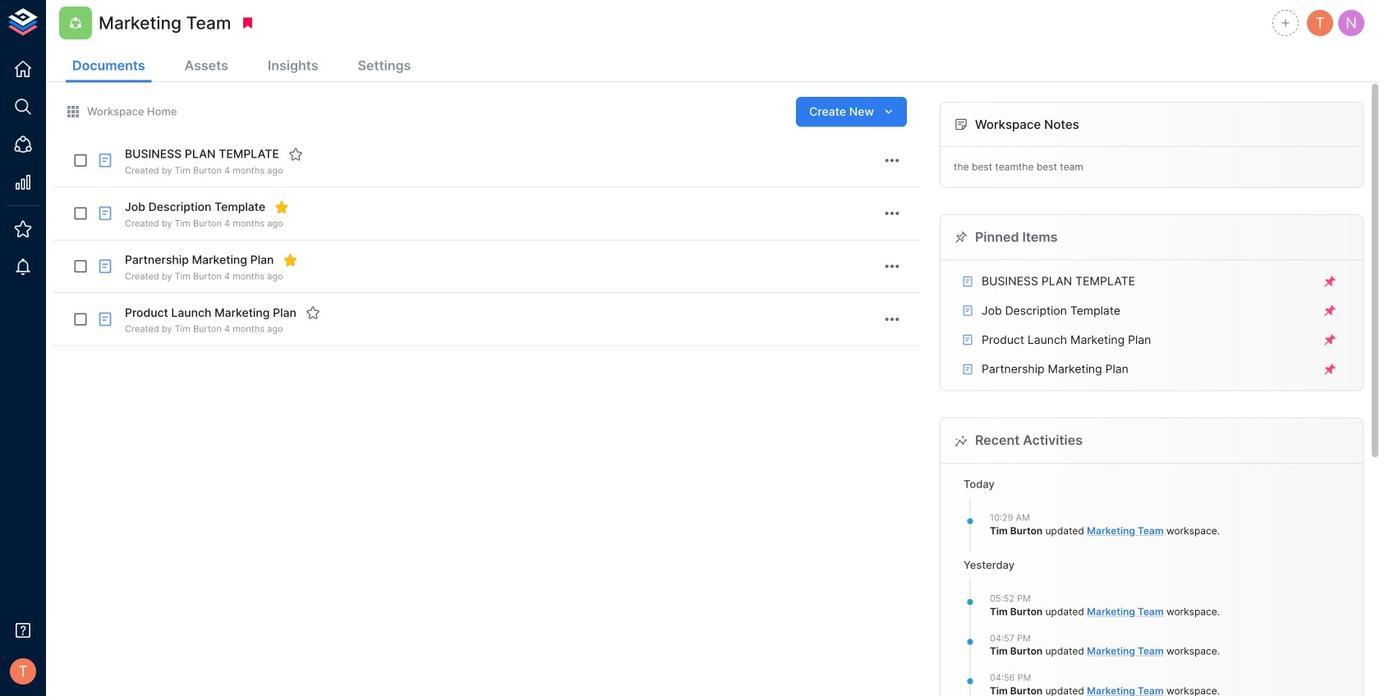 Task type: vqa. For each thing, say whether or not it's contained in the screenshot.
MORE button
no



Task type: locate. For each thing, give the bounding box(es) containing it.
4 unpin image from the top
[[1323, 362, 1338, 377]]

favorite image
[[288, 147, 303, 162], [306, 306, 320, 321]]

unpin image
[[1323, 274, 1338, 289], [1323, 304, 1338, 319], [1323, 333, 1338, 348], [1323, 362, 1338, 377]]

0 vertical spatial favorite image
[[288, 147, 303, 162]]

1 vertical spatial favorite image
[[306, 306, 320, 321]]



Task type: describe. For each thing, give the bounding box(es) containing it.
2 unpin image from the top
[[1323, 304, 1338, 319]]

1 horizontal spatial favorite image
[[306, 306, 320, 321]]

remove bookmark image
[[240, 16, 255, 30]]

1 unpin image from the top
[[1323, 274, 1338, 289]]

0 horizontal spatial favorite image
[[288, 147, 303, 162]]

3 unpin image from the top
[[1323, 333, 1338, 348]]

remove favorite image
[[275, 200, 289, 215]]

remove favorite image
[[283, 253, 298, 268]]



